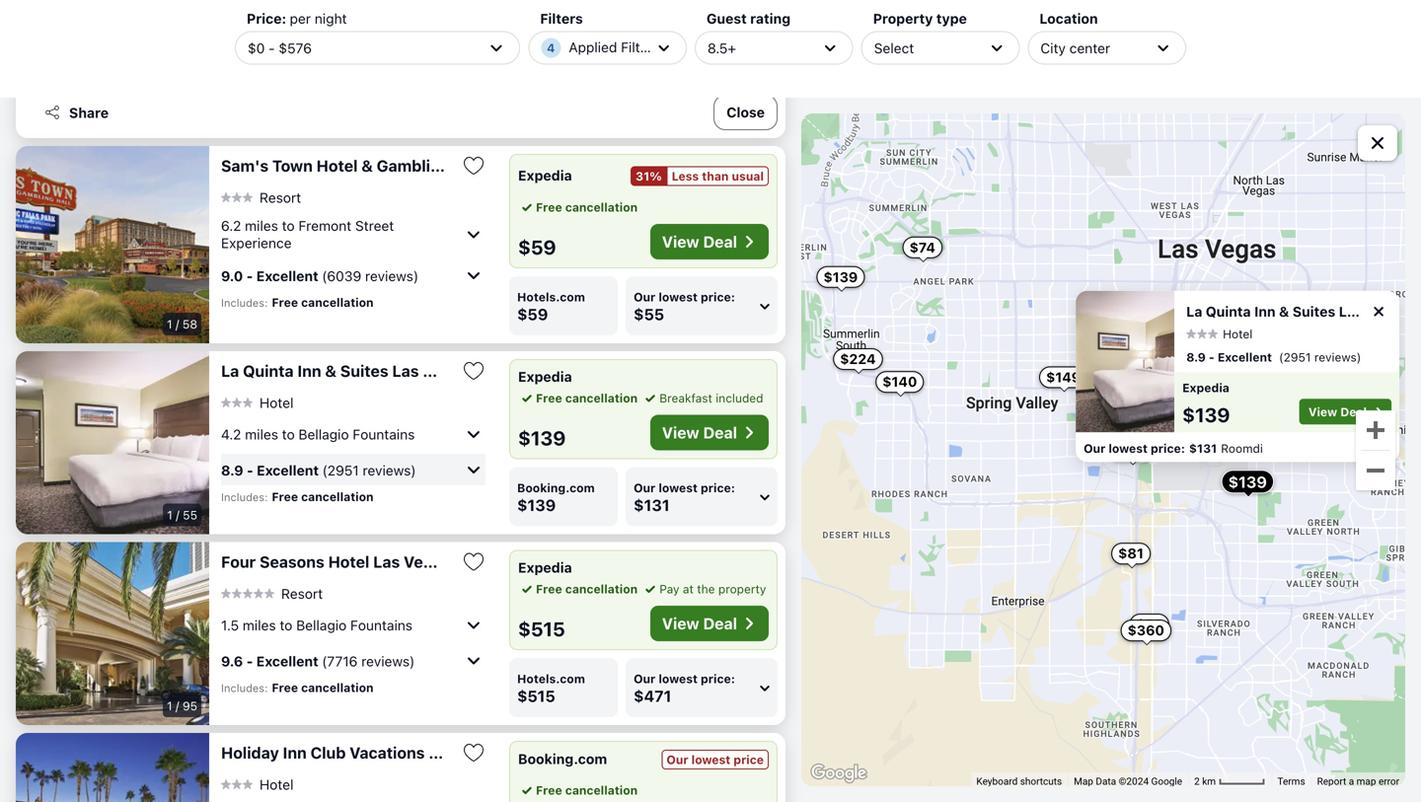 Task type: locate. For each thing, give the bounding box(es) containing it.
2 vertical spatial 1
[[167, 699, 172, 713]]

0 vertical spatial la
[[1187, 303, 1203, 320]]

map data ©2024 google
[[1074, 776, 1183, 788]]

0 vertical spatial inn
[[1255, 303, 1276, 320]]

$53 button
[[1155, 369, 1196, 390]]

experience
[[221, 235, 292, 251]]

our up $55
[[634, 290, 656, 304]]

1 vertical spatial resort
[[281, 586, 323, 602]]

fountains for $139
[[353, 426, 415, 442]]

1
[[167, 317, 172, 331], [167, 508, 173, 522], [167, 699, 172, 713]]

share button
[[32, 95, 121, 130]]

- for $515
[[246, 653, 253, 670]]

$59 up the hotels.com $59
[[518, 235, 556, 259]]

$353
[[1132, 388, 1168, 405]]

las up 4.2 miles to bellagio fountains button
[[392, 362, 419, 381]]

1 horizontal spatial filters
[[621, 39, 660, 55]]

1 horizontal spatial $229
[[1170, 338, 1206, 354]]

la up $322
[[1187, 303, 1203, 320]]

& up 4.2 miles to bellagio fountains
[[325, 362, 337, 381]]

our right booking.com $139
[[634, 481, 656, 495]]

reviews) for $59
[[365, 268, 419, 284]]

las inside button
[[373, 553, 400, 572]]

0 horizontal spatial club
[[311, 744, 346, 763]]

quinta inside "button"
[[243, 362, 294, 381]]

0 vertical spatial vegas
[[1366, 303, 1408, 320]]

our inside our lowest price: $471
[[634, 672, 656, 686]]

la quinta inn & suites las vegas airport south
[[221, 362, 577, 381]]

view deal down pay at the property button
[[662, 615, 737, 633]]

miles inside "button"
[[243, 617, 276, 634]]

0 vertical spatial &
[[362, 156, 373, 175]]

holiday
[[221, 744, 279, 763]]

&
[[362, 156, 373, 175], [1279, 303, 1290, 320], [325, 362, 337, 381]]

0 vertical spatial 8.9
[[1187, 350, 1206, 364]]

1 horizontal spatial roomdi
[[1221, 442, 1263, 455]]

0 horizontal spatial roomdi
[[226, 34, 268, 47]]

reviews) right (6039
[[365, 268, 419, 284]]

miles inside button
[[245, 426, 278, 442]]

$81 button
[[1112, 543, 1151, 565]]

$139 button down our lowest price: $131 roomdi
[[1222, 470, 1274, 494]]

vegas left "airport"
[[423, 362, 470, 381]]

$139 inside booking.com $139
[[517, 496, 556, 515]]

0 vertical spatial las
[[1339, 303, 1363, 320]]

1 vertical spatial $59
[[517, 305, 548, 324]]

1 vertical spatial bellagio
[[296, 617, 347, 634]]

1 vertical spatial booking.com
[[518, 751, 607, 768]]

$59 down close icon at the top of page
[[1353, 373, 1380, 390]]

0 vertical spatial resort
[[260, 189, 301, 206]]

our for $515
[[634, 672, 656, 686]]

2 vertical spatial to
[[280, 617, 293, 634]]

view deal button
[[650, 224, 769, 260], [1300, 399, 1392, 425], [650, 415, 769, 451], [650, 606, 769, 642]]

2 vertical spatial miles
[[243, 617, 276, 634]]

8.9 down 4.2
[[221, 462, 243, 479]]

$224
[[840, 351, 876, 367]]

holiday inn club vacations at desert club resort, (las vegas, usa) image
[[16, 733, 209, 803]]

fountains for $515
[[350, 617, 413, 634]]

3 includes: free cancellation from the top
[[221, 681, 374, 695]]

2 vertical spatial las
[[373, 553, 400, 572]]

view deal for $139
[[662, 423, 737, 442]]

price: for $139
[[701, 481, 735, 495]]

view for $139
[[662, 423, 700, 442]]

miles for $139
[[245, 426, 278, 442]]

1 vertical spatial $515
[[518, 617, 565, 641]]

0 horizontal spatial &
[[325, 362, 337, 381]]

fountains down la quinta inn & suites las vegas airport south "button" at top left
[[353, 426, 415, 442]]

0 vertical spatial $229
[[1170, 338, 1206, 354]]

1 vertical spatial roomdi
[[1221, 442, 1263, 455]]

our inside the our lowest price: $131
[[634, 481, 656, 495]]

(2951 down the la quinta inn & suites las vegas ai
[[1279, 350, 1311, 364]]

suites up 4.2 miles to bellagio fountains button
[[340, 362, 389, 381]]

1 vertical spatial la
[[221, 362, 239, 381]]

1 vertical spatial $229
[[1134, 394, 1170, 410]]

3 includes: from the top
[[221, 682, 268, 695]]

our inside the our lowest price: $55
[[634, 290, 656, 304]]

includes: free cancellation up seasons
[[221, 490, 374, 504]]

31% less than usual
[[636, 169, 764, 183]]

includes: down 4.2
[[221, 491, 268, 504]]

$59 up south
[[517, 305, 548, 324]]

0 vertical spatial roomdi
[[226, 34, 268, 47]]

la quinta inn & suites las vegas airport south image
[[1076, 291, 1175, 433]]

hotel button up 4.2
[[221, 394, 294, 411]]

price: inside the our lowest price: $131
[[701, 481, 735, 495]]

sam's town hotel & gambling hall button
[[221, 156, 483, 176]]

0 vertical spatial 1
[[167, 317, 172, 331]]

quinta for la quinta inn & suites las vegas ai
[[1206, 303, 1251, 320]]

resort down seasons
[[281, 586, 323, 602]]

$89 button
[[1132, 354, 1173, 376]]

to for $59
[[282, 218, 295, 234]]

/ left 95
[[176, 699, 179, 713]]

1 vertical spatial las
[[392, 362, 419, 381]]

0 horizontal spatial $131
[[634, 496, 670, 515]]

fountains up (7716
[[350, 617, 413, 634]]

resort button for $59
[[221, 189, 301, 206]]

$131 for our lowest price: $131
[[634, 496, 670, 515]]

1 left 95
[[167, 699, 172, 713]]

55
[[183, 508, 197, 522]]

hotels.com for $59
[[517, 290, 585, 304]]

$515
[[1133, 426, 1167, 442], [518, 617, 565, 641], [517, 687, 556, 706]]

2 vertical spatial inn
[[283, 744, 307, 763]]

suites
[[1293, 303, 1336, 320], [340, 362, 389, 381]]

1 horizontal spatial $131
[[1189, 442, 1217, 455]]

vegas inside button
[[404, 553, 451, 572]]

1 horizontal spatial quinta
[[1206, 303, 1251, 320]]

to inside 6.2 miles to fremont street experience
[[282, 218, 295, 234]]

report
[[1317, 776, 1347, 788]]

2 vertical spatial hotel button
[[221, 776, 294, 793]]

$131 up pay
[[634, 496, 670, 515]]

0 vertical spatial (2951
[[1279, 350, 1311, 364]]

- right 9.6
[[246, 653, 253, 670]]

& inside button
[[362, 156, 373, 175]]

la up 4.2
[[221, 362, 239, 381]]

$75 button
[[1130, 614, 1170, 636]]

miles right 4.2
[[245, 426, 278, 442]]

bellagio up 9.6 - excellent (7716 reviews)
[[296, 617, 347, 634]]

$515 button
[[1126, 423, 1174, 445]]

0 vertical spatial $59
[[518, 235, 556, 259]]

$210
[[1143, 364, 1177, 380]]

quinta up 4.2 miles to bellagio fountains
[[243, 362, 294, 381]]

$360 button
[[1121, 620, 1172, 642]]

view deal button down the than
[[650, 224, 769, 260]]

our for $59
[[634, 290, 656, 304]]

hotel down holiday
[[260, 777, 294, 793]]

/ left 58
[[176, 317, 179, 331]]

las for airport
[[392, 362, 419, 381]]

0 horizontal spatial 8.9
[[221, 462, 243, 479]]

hotel right town
[[317, 156, 358, 175]]

4 free cancellation from the top
[[536, 784, 638, 798]]

four
[[221, 553, 256, 572]]

filters right the applied
[[621, 39, 660, 55]]

1 resort button from the top
[[221, 189, 301, 206]]

1 horizontal spatial $139 button
[[1222, 470, 1274, 494]]

deal down $59 button
[[1341, 405, 1367, 419]]

deal for $139
[[703, 423, 737, 442]]

2 vertical spatial includes: free cancellation
[[221, 681, 374, 695]]

close button
[[714, 95, 778, 130]]

$229 for topmost $229 button
[[1170, 338, 1206, 354]]

0 vertical spatial $139 button
[[817, 266, 865, 288]]

& right $138
[[1279, 303, 1290, 320]]

1 horizontal spatial club
[[505, 744, 540, 763]]

fremont
[[298, 218, 352, 234]]

center
[[1070, 40, 1111, 56]]

fountains inside 4.2 miles to bellagio fountains button
[[353, 426, 415, 442]]

to inside "button"
[[280, 617, 293, 634]]

0 vertical spatial $131
[[1189, 442, 1217, 455]]

reviews) down 4.2 miles to bellagio fountains button
[[363, 462, 416, 479]]

hotel button down holiday
[[221, 776, 294, 793]]

2 km
[[1195, 776, 1219, 788]]

las up 1.5 miles to bellagio fountains "button"
[[373, 553, 400, 572]]

3 free cancellation from the top
[[536, 582, 638, 596]]

lowest inside the our lowest price: $55
[[659, 290, 698, 304]]

$131 down $209 button
[[1189, 442, 1217, 455]]

2 free cancellation button from the top
[[518, 389, 638, 407]]

la quinta inn & suites las vegas airport south button
[[221, 361, 577, 381]]

1 horizontal spatial (2951
[[1279, 350, 1311, 364]]

1 vertical spatial hotel button
[[221, 394, 294, 411]]

our up $471
[[634, 672, 656, 686]]

resort button for $515
[[221, 585, 323, 602]]

includes: free cancellation for $515
[[221, 681, 374, 695]]

to inside button
[[282, 426, 295, 442]]

9.6
[[221, 653, 243, 670]]

club
[[311, 744, 346, 763], [505, 744, 540, 763]]

1 vertical spatial $131
[[634, 496, 670, 515]]

2 free cancellation from the top
[[536, 391, 638, 405]]

includes: free cancellation down 9.0 - excellent (6039 reviews)
[[221, 296, 374, 309]]

city center
[[1041, 40, 1111, 56]]

1 vertical spatial filters
[[621, 39, 660, 55]]

0 vertical spatial resort button
[[221, 189, 301, 206]]

suites inside "button"
[[340, 362, 389, 381]]

gambling
[[377, 156, 450, 175]]

includes: for $59
[[221, 297, 268, 309]]

$59 inside button
[[1353, 373, 1380, 390]]

price: inside our lowest price: $471
[[701, 672, 735, 686]]

vacations
[[350, 744, 425, 763]]

0 vertical spatial $515
[[1133, 426, 1167, 442]]

/ for $59
[[176, 317, 179, 331]]

view deal down "31% less than usual"
[[662, 232, 737, 251]]

0 vertical spatial bellagio
[[299, 426, 349, 442]]

1 vertical spatial includes: free cancellation
[[221, 490, 374, 504]]

& left gambling
[[362, 156, 373, 175]]

map region
[[802, 114, 1406, 787]]

suites for ai
[[1293, 303, 1336, 320]]

1 vertical spatial /
[[176, 508, 179, 522]]

resort button down sam's on the left of page
[[221, 189, 301, 206]]

lowest inside the our lowest price: $131
[[659, 481, 698, 495]]

$59 inside the hotels.com $59
[[517, 305, 548, 324]]

includes: down 9.0
[[221, 297, 268, 309]]

$229
[[1170, 338, 1206, 354], [1134, 394, 1170, 410]]

1.5 miles to bellagio fountains button
[[221, 610, 486, 641]]

four seasons hotel las vegas, (las vegas, usa) image
[[16, 542, 209, 726]]

hotel right $138 button
[[1223, 327, 1253, 341]]

hotel button down $138
[[1187, 327, 1253, 341]]

2 includes: free cancellation from the top
[[221, 490, 374, 504]]

view deal button for $55
[[650, 224, 769, 260]]

8.9 - excellent (2951 reviews) down the la quinta inn & suites las vegas ai
[[1187, 350, 1362, 364]]

price: inside the our lowest price: $55
[[701, 290, 735, 304]]

$89
[[1139, 356, 1166, 373]]

1 left 55
[[167, 508, 173, 522]]

$322 button
[[1162, 317, 1211, 339]]

0 vertical spatial suites
[[1293, 303, 1336, 320]]

bellagio inside "button"
[[296, 617, 347, 634]]

quinta for la quinta inn & suites las vegas airport south
[[243, 362, 294, 381]]

sam's town hotel & gambling hall
[[221, 156, 483, 175]]

bellagio for $139
[[299, 426, 349, 442]]

reviews) up $59 button
[[1315, 350, 1362, 364]]

1 vertical spatial hotels.com
[[517, 672, 585, 686]]

close image
[[1370, 303, 1388, 321]]

includes: free cancellation for $139
[[221, 490, 374, 504]]

1 hotels.com from the top
[[517, 290, 585, 304]]

$250
[[1146, 339, 1182, 355]]

vegas left ai
[[1366, 303, 1408, 320]]

1 vertical spatial 1
[[167, 508, 173, 522]]

inn right holiday
[[283, 744, 307, 763]]

inn right $138
[[1255, 303, 1276, 320]]

miles up "experience"
[[245, 218, 278, 234]]

- down 4.2 miles to bellagio fountains
[[247, 462, 253, 479]]

la quinta inn & suites las vegas airport south, (las vegas, usa) image
[[16, 351, 209, 535]]

$149 button
[[1039, 367, 1088, 388]]

$209 button
[[1169, 384, 1220, 406]]

excellent for $515
[[256, 653, 319, 670]]

8.9 up $249
[[1187, 350, 1206, 364]]

hotel button for holiday inn club vacations at desert club resort
[[221, 776, 294, 793]]

$139 button up $224
[[817, 266, 865, 288]]

lowest for $515
[[659, 672, 698, 686]]

per
[[290, 10, 311, 27]]

0 horizontal spatial la
[[221, 362, 239, 381]]

km
[[1203, 776, 1216, 788]]

free
[[536, 200, 562, 214], [272, 296, 298, 309], [536, 391, 562, 405], [272, 490, 298, 504], [536, 582, 562, 596], [272, 681, 298, 695], [536, 784, 562, 798]]

$179
[[1154, 361, 1187, 377]]

1 left 58
[[167, 317, 172, 331]]

1 vertical spatial to
[[282, 426, 295, 442]]

resort down hotels.com $515 on the left of page
[[544, 744, 594, 763]]

sam's town hotel & gambling hall, (las vegas, usa) image
[[16, 146, 209, 344]]

1 vertical spatial suites
[[340, 362, 389, 381]]

lowest inside our lowest price: $471
[[659, 672, 698, 686]]

la for la quinta inn & suites las vegas airport south
[[221, 362, 239, 381]]

1 includes: from the top
[[221, 297, 268, 309]]

inn up 4.2 miles to bellagio fountains
[[298, 362, 321, 381]]

excellent down "experience"
[[256, 268, 319, 284]]

0 vertical spatial booking.com
[[517, 481, 595, 495]]

deal down the than
[[703, 232, 737, 251]]

reviews) right (7716
[[361, 653, 415, 670]]

hotel inside four seasons hotel las vegas button
[[328, 553, 370, 572]]

/ left 55
[[176, 508, 179, 522]]

2 horizontal spatial &
[[1279, 303, 1290, 320]]

la inside "button"
[[221, 362, 239, 381]]

$0
[[248, 40, 265, 56]]

1 free cancellation button from the top
[[518, 198, 638, 216]]

1 for $515
[[167, 699, 172, 713]]

hotel for holiday inn club vacations at desert club resort's the hotel button
[[260, 777, 294, 793]]

0 vertical spatial hotels.com
[[517, 290, 585, 304]]

club left vacations
[[311, 744, 346, 763]]

1 vertical spatial includes:
[[221, 491, 268, 504]]

$250 button
[[1139, 337, 1189, 358]]

©2024
[[1119, 776, 1149, 788]]

2 vertical spatial $59
[[1353, 373, 1380, 390]]

to up "experience"
[[282, 218, 295, 234]]

inn
[[1255, 303, 1276, 320], [298, 362, 321, 381], [283, 744, 307, 763]]

- right 9.0
[[246, 268, 253, 284]]

1 vertical spatial quinta
[[243, 362, 294, 381]]

resort button
[[221, 189, 301, 206], [221, 585, 323, 602]]

0 vertical spatial /
[[176, 317, 179, 331]]

0 vertical spatial includes:
[[221, 297, 268, 309]]

resort down town
[[260, 189, 301, 206]]

bellagio right 4.2
[[299, 426, 349, 442]]

1 horizontal spatial suites
[[1293, 303, 1336, 320]]

deal for $59
[[703, 232, 737, 251]]

breakfast included
[[660, 391, 764, 405]]

1 horizontal spatial &
[[362, 156, 373, 175]]

hotels.com for $515
[[517, 672, 585, 686]]

quinta right $160
[[1206, 303, 1251, 320]]

1 vertical spatial &
[[1279, 303, 1290, 320]]

1 horizontal spatial 8.9 - excellent (2951 reviews)
[[1187, 350, 1362, 364]]

2 hotels.com from the top
[[517, 672, 585, 686]]

las
[[1339, 303, 1363, 320], [392, 362, 419, 381], [373, 553, 400, 572]]

deal down breakfast included
[[703, 423, 737, 442]]

suites left close icon at the top of page
[[1293, 303, 1336, 320]]

$131 inside the our lowest price: $131
[[634, 496, 670, 515]]

view deal button down the pay at the property
[[650, 606, 769, 642]]

8.9 - excellent (2951 reviews) down 4.2 miles to bellagio fountains
[[221, 462, 416, 479]]

includes: free cancellation down 9.6 - excellent (7716 reviews)
[[221, 681, 374, 695]]

from roomdi
[[193, 34, 268, 47]]

$128
[[1133, 388, 1167, 404]]

1 vertical spatial (2951
[[322, 462, 359, 479]]

excellent down 4.2 miles to bellagio fountains
[[257, 462, 319, 479]]

0 vertical spatial 8.9 - excellent (2951 reviews)
[[1187, 350, 1362, 364]]

includes: down 9.6
[[221, 682, 268, 695]]

las inside "button"
[[392, 362, 419, 381]]

$249 button
[[1160, 364, 1211, 386]]

(2951 down 4.2 miles to bellagio fountains button
[[322, 462, 359, 479]]

0 horizontal spatial suites
[[340, 362, 389, 381]]

0 vertical spatial miles
[[245, 218, 278, 234]]

0 vertical spatial quinta
[[1206, 303, 1251, 320]]

booking.com for booking.com
[[518, 751, 607, 768]]

report a map error
[[1317, 776, 1400, 788]]

las left close icon at the top of page
[[1339, 303, 1363, 320]]

view deal for $515
[[662, 615, 737, 633]]

deal down the pay at the property
[[703, 615, 737, 633]]

excellent down 1.5 miles to bellagio fountains
[[256, 653, 319, 670]]

select
[[874, 40, 914, 56]]

1 vertical spatial 8.9
[[221, 462, 243, 479]]

sam's
[[221, 156, 269, 175]]

1 vertical spatial inn
[[298, 362, 321, 381]]

1 vertical spatial $229 button
[[1127, 391, 1177, 413]]

miles for $515
[[243, 617, 276, 634]]

our lowest price: $131
[[634, 481, 735, 515]]

to right 4.2
[[282, 426, 295, 442]]

club right desert
[[505, 744, 540, 763]]

$203
[[1135, 334, 1171, 351]]

to up 9.6 - excellent (7716 reviews)
[[280, 617, 293, 634]]

vegas up 1.5 miles to bellagio fountains "button"
[[404, 553, 451, 572]]

4
[[547, 41, 555, 55]]

-
[[269, 40, 275, 56], [246, 268, 253, 284], [1209, 350, 1215, 364], [247, 462, 253, 479], [246, 653, 253, 670]]

vegas inside "button"
[[423, 362, 470, 381]]

fountains inside 1.5 miles to bellagio fountains "button"
[[350, 617, 413, 634]]

1 horizontal spatial la
[[1187, 303, 1203, 320]]

2 vertical spatial includes:
[[221, 682, 268, 695]]

miles inside 6.2 miles to fremont street experience
[[245, 218, 278, 234]]

$59 button
[[1346, 371, 1387, 392]]

filters up 4
[[540, 10, 583, 27]]

view deal button down breakfast included
[[650, 415, 769, 451]]

hotel right seasons
[[328, 553, 370, 572]]

includes: free cancellation for $59
[[221, 296, 374, 309]]

booking.com
[[517, 481, 595, 495], [518, 751, 607, 768]]

0 horizontal spatial $229
[[1134, 394, 1170, 410]]

view deal for $59
[[662, 232, 737, 251]]

1 horizontal spatial 8.9
[[1187, 350, 1206, 364]]

inn inside "button"
[[298, 362, 321, 381]]

seasons
[[260, 553, 325, 572]]

& inside "button"
[[325, 362, 337, 381]]

0 vertical spatial fountains
[[353, 426, 415, 442]]

0 horizontal spatial quinta
[[243, 362, 294, 381]]

$74
[[910, 239, 936, 256]]

1 vertical spatial miles
[[245, 426, 278, 442]]

2 resort button from the top
[[221, 585, 323, 602]]

keyboard
[[977, 776, 1018, 788]]

bellagio for $515
[[296, 617, 347, 634]]

4 free cancellation button from the top
[[518, 782, 638, 800]]

view deal down breakfast included 'button'
[[662, 423, 737, 442]]

1 vertical spatial $139 button
[[1222, 470, 1274, 494]]

2 vertical spatial &
[[325, 362, 337, 381]]

1 vertical spatial vegas
[[423, 362, 470, 381]]

hotel inside the sam's town hotel & gambling hall button
[[317, 156, 358, 175]]

miles right 1.5
[[243, 617, 276, 634]]

1 vertical spatial resort button
[[221, 585, 323, 602]]

booking.com $139
[[517, 481, 595, 515]]

2 includes: from the top
[[221, 491, 268, 504]]

resort button down seasons
[[221, 585, 323, 602]]

1 vertical spatial fountains
[[350, 617, 413, 634]]

0 horizontal spatial 8.9 - excellent (2951 reviews)
[[221, 462, 416, 479]]

view for $59
[[662, 232, 700, 251]]

reviews) for $515
[[361, 653, 415, 670]]

2 vertical spatial $515
[[517, 687, 556, 706]]

1 for $59
[[167, 317, 172, 331]]

hotel up 4.2 miles to bellagio fountains
[[260, 395, 294, 411]]

desert
[[449, 744, 501, 763]]

/
[[176, 317, 179, 331], [176, 508, 179, 522], [176, 699, 179, 713]]

2 vertical spatial vegas
[[404, 553, 451, 572]]

$75
[[1137, 617, 1163, 633]]

0 vertical spatial filters
[[540, 10, 583, 27]]

bellagio inside button
[[299, 426, 349, 442]]

1 includes: free cancellation from the top
[[221, 296, 374, 309]]



Task type: vqa. For each thing, say whether or not it's contained in the screenshot.
$43
no



Task type: describe. For each thing, give the bounding box(es) containing it.
9.0 - excellent (6039 reviews)
[[221, 268, 419, 284]]

0 vertical spatial $229 button
[[1163, 335, 1213, 357]]

& for $139
[[325, 362, 337, 381]]

$60 button
[[1169, 381, 1210, 402]]

data
[[1096, 776, 1117, 788]]

$159 $89 $210
[[1139, 344, 1181, 380]]

the
[[697, 582, 715, 596]]

1 club from the left
[[311, 744, 346, 763]]

0 vertical spatial hotel button
[[1187, 327, 1253, 341]]

lowest for $139
[[659, 481, 698, 495]]

$140
[[883, 374, 917, 390]]

$353 button
[[1125, 386, 1175, 408]]

$81
[[1119, 546, 1144, 562]]

pay at the property
[[660, 582, 766, 596]]

includes: for $515
[[221, 682, 268, 695]]

view deal button for $471
[[650, 606, 769, 642]]

- for $59
[[246, 268, 253, 284]]

31%
[[636, 169, 662, 183]]

google image
[[807, 761, 872, 787]]

property type
[[873, 10, 967, 27]]

$515 inside hotels.com $515
[[517, 687, 556, 706]]

ai
[[1411, 303, 1422, 320]]

resort for $515
[[281, 586, 323, 602]]

3 free cancellation button from the top
[[518, 580, 638, 598]]

$160
[[1158, 308, 1193, 325]]

view deal button for $131
[[650, 415, 769, 451]]

/ for $139
[[176, 508, 179, 522]]

reviews) for $139
[[363, 462, 416, 479]]

$160 button
[[1151, 306, 1200, 328]]

airport
[[473, 362, 528, 381]]

$159 button
[[1135, 342, 1188, 365]]

error
[[1379, 776, 1400, 788]]

a
[[1349, 776, 1355, 788]]

price
[[734, 753, 764, 767]]

0 horizontal spatial (2951
[[322, 462, 359, 479]]

guest rating
[[707, 10, 791, 27]]

9.6 - excellent (7716 reviews)
[[221, 653, 415, 670]]

to for $139
[[282, 426, 295, 442]]

our lowest price: $55
[[634, 290, 735, 324]]

$322
[[1169, 320, 1204, 336]]

$53
[[1162, 371, 1189, 387]]

our for $139
[[634, 481, 656, 495]]

includes: for $139
[[221, 491, 268, 504]]

$209
[[1176, 387, 1213, 403]]

hotels.com $59
[[517, 290, 585, 324]]

price: for $59
[[701, 290, 735, 304]]

our left $184 at the bottom
[[1084, 442, 1106, 455]]

58
[[183, 317, 197, 331]]

1 / 58
[[167, 317, 197, 331]]

deal for $515
[[703, 615, 737, 633]]

type
[[937, 10, 967, 27]]

2 club from the left
[[505, 744, 540, 763]]

location
[[1040, 10, 1098, 27]]

from
[[197, 34, 223, 47]]

excellent right "$249" button at the right of page
[[1218, 350, 1272, 364]]

four seasons hotel las vegas button
[[221, 552, 451, 572]]

to for $515
[[280, 617, 293, 634]]

street
[[355, 218, 394, 234]]

price: per night
[[247, 10, 347, 27]]

price:
[[247, 10, 286, 27]]

four seasons hotel las vegas
[[221, 553, 451, 572]]

price: for $515
[[701, 672, 735, 686]]

$471
[[634, 687, 672, 706]]

inn for la quinta inn & suites las vegas ai
[[1255, 303, 1276, 320]]

4.2 miles to bellagio fountains
[[221, 426, 415, 442]]

0 horizontal spatial $139 button
[[817, 266, 865, 288]]

suites for airport
[[340, 362, 389, 381]]

hall
[[454, 156, 483, 175]]

at
[[683, 582, 694, 596]]

1 vertical spatial 8.9 - excellent (2951 reviews)
[[221, 462, 416, 479]]

0 horizontal spatial filters
[[540, 10, 583, 27]]

1 free cancellation from the top
[[536, 200, 638, 214]]

rating
[[750, 10, 791, 27]]

applied
[[569, 39, 617, 55]]

resort for $59
[[260, 189, 301, 206]]

$184
[[1115, 442, 1150, 459]]

$203 button
[[1128, 332, 1178, 354]]

at
[[429, 744, 446, 763]]

hotel button for la quinta inn & suites las vegas airport south
[[221, 394, 294, 411]]

city
[[1041, 40, 1066, 56]]

booking.com for booking.com $139
[[517, 481, 595, 495]]

hotel for the hotel button for la quinta inn & suites las vegas airport south
[[260, 395, 294, 411]]

(7716
[[322, 653, 358, 670]]

terms link
[[1278, 776, 1306, 788]]

- right "$0"
[[269, 40, 275, 56]]

roomdi inside button
[[226, 34, 268, 47]]

view deal button down $59 button
[[1300, 399, 1392, 425]]

property
[[873, 10, 933, 27]]

$576
[[279, 40, 312, 56]]

our down $471
[[667, 753, 689, 767]]

$151
[[1141, 354, 1173, 370]]

(6039
[[322, 268, 361, 284]]

excellent for $139
[[257, 462, 319, 479]]

$515 inside "button"
[[1133, 426, 1167, 442]]

1.5
[[221, 617, 239, 634]]

$151 button
[[1134, 351, 1180, 373]]

view deal down $59 button
[[1309, 405, 1367, 419]]

pay at the property button
[[642, 580, 766, 598]]

9.0
[[221, 268, 243, 284]]

south
[[532, 362, 577, 381]]

excellent for $59
[[256, 268, 319, 284]]

inn inside button
[[283, 744, 307, 763]]

$149
[[1046, 369, 1081, 385]]

$140 button
[[876, 371, 924, 393]]

hotel for the top the hotel button
[[1223, 327, 1253, 341]]

la for la quinta inn & suites las vegas ai
[[1187, 303, 1203, 320]]

& for $59
[[362, 156, 373, 175]]

$0 - $576
[[248, 40, 312, 56]]

2 vertical spatial resort
[[544, 744, 594, 763]]

$179 button
[[1147, 358, 1194, 380]]

$95 button
[[1135, 386, 1177, 408]]

vegas for ai
[[1366, 303, 1408, 320]]

included
[[716, 391, 764, 405]]

1.5 miles to bellagio fountains
[[221, 617, 413, 634]]

las for ai
[[1339, 303, 1363, 320]]

from roomdi button
[[56, 24, 745, 49]]

miles for $59
[[245, 218, 278, 234]]

$128 button
[[1126, 385, 1174, 407]]

inn for la quinta inn & suites las vegas airport south
[[298, 362, 321, 381]]

than
[[702, 169, 729, 183]]

95
[[183, 699, 197, 713]]

lowest for $59
[[659, 290, 698, 304]]

la quinta inn & suites las vegas ai
[[1187, 303, 1422, 320]]

- for $139
[[247, 462, 253, 479]]

- down $322 button
[[1209, 350, 1215, 364]]

our lowest price
[[667, 753, 764, 767]]

vegas for airport
[[423, 362, 470, 381]]

/ for $515
[[176, 699, 179, 713]]

report a map error link
[[1317, 776, 1400, 788]]

4.2
[[221, 426, 241, 442]]

view for $515
[[662, 615, 700, 633]]

$131 for our lowest price: $131 roomdi
[[1189, 442, 1217, 455]]

terms
[[1278, 776, 1306, 788]]

$229 for $229 button to the bottom
[[1134, 394, 1170, 410]]

1 for $139
[[167, 508, 173, 522]]



